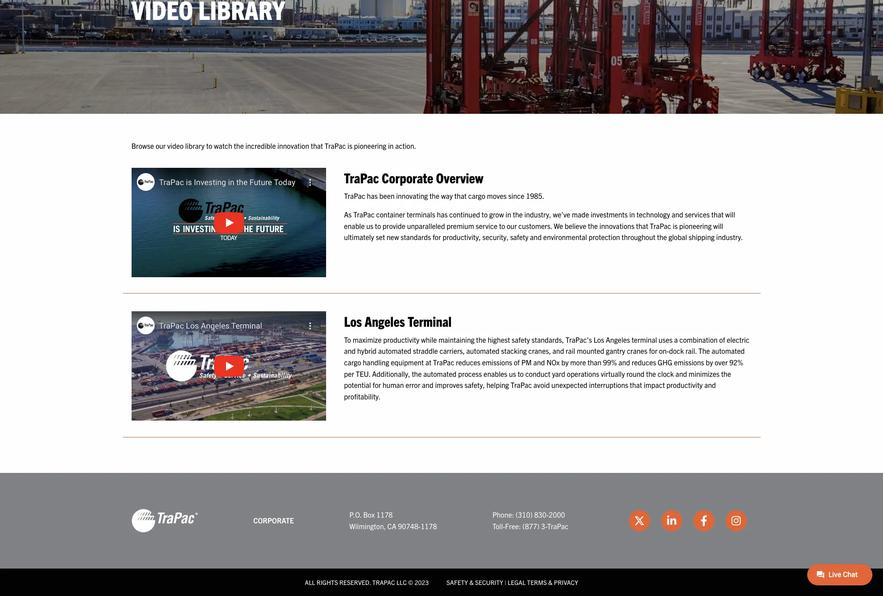 Task type: vqa. For each thing, say whether or not it's contained in the screenshot.
Has in the AS TRAPAC CONTAINER TERMINALS HAS CONTINUED TO GROW IN THE INDUSTRY, WE'VE MADE INVESTMENTS IN TECHNOLOGY AND SERVICES THAT WILL ENABLE US TO PROVIDE UNPARALLELED PREMIUM SERVICE TO OUR CUSTOMERS. WE BELIEVE THE INNOVATIONS THAT TRAPAC IS PIONEERING WILL ULTIMATELY SET NEW STANDARDS FOR PRODUCTIVITY, SECURITY, SAFETY AND ENVIRONMENTAL PROTECTION THROUGHOUT THE GLOBAL SHIPPING INDUSTRY.
yes



Task type: locate. For each thing, give the bounding box(es) containing it.
1 vertical spatial angeles
[[606, 335, 630, 344]]

0 vertical spatial will
[[725, 210, 735, 219]]

service
[[476, 221, 498, 230]]

1 horizontal spatial emissions
[[674, 358, 704, 367]]

and down gantry on the bottom right of the page
[[619, 358, 630, 367]]

automated
[[378, 347, 411, 356], [467, 347, 500, 356], [712, 347, 745, 356], [423, 369, 457, 378]]

rail.
[[686, 347, 697, 356]]

safety up 'stacking'
[[512, 335, 530, 344]]

1 vertical spatial for
[[649, 347, 658, 356]]

to down pm
[[518, 369, 524, 378]]

2000
[[549, 511, 565, 520]]

as trapac container terminals has continued to grow in the industry, we've made investments in technology and services that will enable us to provide unparalleled premium service to our customers. we believe the innovations that trapac is pioneering will ultimately set new standards for productivity, security, safety and environmental protection throughout the global shipping industry.
[[344, 210, 743, 242]]

1 vertical spatial productivity
[[667, 381, 703, 390]]

0 horizontal spatial 1178
[[377, 511, 393, 520]]

1 horizontal spatial will
[[725, 210, 735, 219]]

1178 up ca
[[377, 511, 393, 520]]

by right the nox
[[562, 358, 569, 367]]

cargo left moves
[[468, 192, 486, 200]]

our left video
[[156, 142, 166, 150]]

1 emissions from the left
[[482, 358, 512, 367]]

and left services
[[672, 210, 683, 219]]

at
[[426, 358, 432, 367]]

to inside "to maximize productivity while maintaining the highest safety standards, trapac's los angeles terminal uses a combination of electric and hybrid automated straddle carriers, automated stacking cranes, and rail mounted gantry cranes for on-dock rail. the automated cargo handling equipment at trapac reduces emissions of pm and nox by more than 99% and reduces ghg emissions by over 92% per teu. additionally, the automated process enables us to conduct yard operations virtually round the clock and minimizes the potential for human error and improves safety, helping trapac avoid unexpected interruptions that impact productivity and profitability."
[[518, 369, 524, 378]]

the left highest
[[476, 335, 486, 344]]

clock
[[658, 369, 674, 378]]

uses
[[659, 335, 673, 344]]

all
[[305, 579, 315, 587]]

0 vertical spatial cargo
[[468, 192, 486, 200]]

1 horizontal spatial pioneering
[[680, 221, 712, 230]]

that right way
[[455, 192, 467, 200]]

that
[[311, 142, 323, 150], [455, 192, 467, 200], [712, 210, 724, 219], [636, 221, 648, 230], [630, 381, 642, 390]]

and right "clock"
[[676, 369, 687, 378]]

corporate inside footer
[[253, 516, 294, 525]]

terms
[[527, 579, 547, 587]]

|
[[505, 579, 506, 587]]

has
[[367, 192, 378, 200], [437, 210, 448, 219]]

pioneering down services
[[680, 221, 712, 230]]

overview
[[436, 169, 483, 186]]

emissions up enables
[[482, 358, 512, 367]]

reduces up process
[[456, 358, 481, 367]]

round
[[627, 369, 645, 378]]

0 vertical spatial safety
[[510, 233, 529, 242]]

productivity,
[[443, 233, 481, 242]]

0 vertical spatial is
[[348, 142, 353, 150]]

improves
[[435, 381, 463, 390]]

cranes,
[[529, 347, 551, 356]]

0 vertical spatial 1178
[[377, 511, 393, 520]]

gantry
[[606, 347, 626, 356]]

incredible
[[245, 142, 276, 150]]

in up innovations
[[630, 210, 635, 219]]

0 vertical spatial our
[[156, 142, 166, 150]]

of left pm
[[514, 358, 520, 367]]

angeles up gantry on the bottom right of the page
[[606, 335, 630, 344]]

(310)
[[516, 511, 533, 520]]

1 vertical spatial our
[[507, 221, 517, 230]]

enable
[[344, 221, 365, 230]]

emissions down rail.
[[674, 358, 704, 367]]

0 vertical spatial los
[[344, 313, 362, 330]]

2 emissions from the left
[[674, 358, 704, 367]]

0 horizontal spatial pioneering
[[354, 142, 387, 150]]

2 horizontal spatial for
[[649, 347, 658, 356]]

for down unparalleled
[[433, 233, 441, 242]]

to
[[344, 335, 351, 344]]

1 horizontal spatial by
[[706, 358, 713, 367]]

the down over
[[721, 369, 731, 378]]

the left way
[[430, 192, 440, 200]]

footer
[[0, 473, 883, 597]]

0 horizontal spatial &
[[470, 579, 474, 587]]

1 vertical spatial has
[[437, 210, 448, 219]]

2 vertical spatial for
[[373, 381, 381, 390]]

us right enables
[[509, 369, 516, 378]]

that up "throughout"
[[636, 221, 648, 230]]

emissions
[[482, 358, 512, 367], [674, 358, 704, 367]]

cargo inside "to maximize productivity while maintaining the highest safety standards, trapac's los angeles terminal uses a combination of electric and hybrid automated straddle carriers, automated stacking cranes, and rail mounted gantry cranes for on-dock rail. the automated cargo handling equipment at trapac reduces emissions of pm and nox by more than 99% and reduces ghg emissions by over 92% per teu. additionally, the automated process enables us to conduct yard operations virtually round the clock and minimizes the potential for human error and improves safety, helping trapac avoid unexpected interruptions that impact productivity and profitability."
[[344, 358, 361, 367]]

2 & from the left
[[549, 579, 553, 587]]

toll-
[[493, 522, 505, 531]]

1 by from the left
[[562, 358, 569, 367]]

& right terms
[[549, 579, 553, 587]]

our up security,
[[507, 221, 517, 230]]

us right enable
[[366, 221, 373, 230]]

1178 right ca
[[421, 522, 437, 531]]

potential
[[344, 381, 371, 390]]

0 vertical spatial us
[[366, 221, 373, 230]]

1 vertical spatial 1178
[[421, 522, 437, 531]]

0 horizontal spatial for
[[373, 381, 381, 390]]

0 horizontal spatial cargo
[[344, 358, 361, 367]]

0 horizontal spatial productivity
[[383, 335, 420, 344]]

in right grow
[[506, 210, 511, 219]]

industry,
[[525, 210, 551, 219]]

ultimately
[[344, 233, 374, 242]]

main content
[[123, 141, 761, 447]]

1 vertical spatial will
[[713, 221, 723, 230]]

and left rail
[[553, 347, 564, 356]]

industry.
[[717, 233, 743, 242]]

us inside as trapac container terminals has continued to grow in the industry, we've made investments in technology and services that will enable us to provide unparalleled premium service to our customers. we believe the innovations that trapac is pioneering will ultimately set new standards for productivity, security, safety and environmental protection throughout the global shipping industry.
[[366, 221, 373, 230]]

productivity down los angeles terminal
[[383, 335, 420, 344]]

0 vertical spatial corporate
[[382, 169, 433, 186]]

phone:
[[493, 511, 514, 520]]

automated up equipment
[[378, 347, 411, 356]]

and down to
[[344, 347, 356, 356]]

is
[[348, 142, 353, 150], [673, 221, 678, 230]]

1 horizontal spatial has
[[437, 210, 448, 219]]

for
[[433, 233, 441, 242], [649, 347, 658, 356], [373, 381, 381, 390]]

los up "mounted"
[[594, 335, 604, 344]]

0 horizontal spatial our
[[156, 142, 166, 150]]

0 horizontal spatial angeles
[[365, 313, 405, 330]]

productivity down "clock"
[[667, 381, 703, 390]]

that inside "to maximize productivity while maintaining the highest safety standards, trapac's los angeles terminal uses a combination of electric and hybrid automated straddle carriers, automated stacking cranes, and rail mounted gantry cranes for on-dock rail. the automated cargo handling equipment at trapac reduces emissions of pm and nox by more than 99% and reduces ghg emissions by over 92% per teu. additionally, the automated process enables us to conduct yard operations virtually round the clock and minimizes the potential for human error and improves safety, helping trapac avoid unexpected interruptions that impact productivity and profitability."
[[630, 381, 642, 390]]

1 vertical spatial is
[[673, 221, 678, 230]]

phone: (310) 830-2000 toll-free: (877) 3-trapac
[[493, 511, 569, 531]]

standards,
[[532, 335, 564, 344]]

0 vertical spatial productivity
[[383, 335, 420, 344]]

1 horizontal spatial our
[[507, 221, 517, 230]]

corporate
[[382, 169, 433, 186], [253, 516, 294, 525]]

0 vertical spatial for
[[433, 233, 441, 242]]

terminals
[[407, 210, 435, 219]]

1 horizontal spatial los
[[594, 335, 604, 344]]

1 horizontal spatial for
[[433, 233, 441, 242]]

& right safety
[[470, 579, 474, 587]]

safety
[[447, 579, 468, 587]]

privacy
[[554, 579, 578, 587]]

wilmington,
[[349, 522, 386, 531]]

straddle
[[413, 347, 438, 356]]

0 horizontal spatial has
[[367, 192, 378, 200]]

of left electric
[[719, 335, 725, 344]]

has down trapac has been innovating the way that cargo moves since 1985.
[[437, 210, 448, 219]]

has left been
[[367, 192, 378, 200]]

for left human
[[373, 381, 381, 390]]

the left global
[[657, 233, 667, 242]]

that down round
[[630, 381, 642, 390]]

trapac
[[325, 142, 346, 150], [344, 169, 379, 186], [344, 192, 365, 200], [353, 210, 375, 219], [650, 221, 671, 230], [433, 358, 454, 367], [511, 381, 532, 390], [547, 522, 569, 531]]

1 vertical spatial us
[[509, 369, 516, 378]]

believe
[[565, 221, 587, 230]]

legal terms & privacy link
[[508, 579, 578, 587]]

0 horizontal spatial us
[[366, 221, 373, 230]]

impact
[[644, 381, 665, 390]]

1 vertical spatial of
[[514, 358, 520, 367]]

90748-
[[398, 522, 421, 531]]

0 vertical spatial has
[[367, 192, 378, 200]]

footer containing p.o. box 1178
[[0, 473, 883, 597]]

combination
[[680, 335, 718, 344]]

1 horizontal spatial us
[[509, 369, 516, 378]]

reduces down cranes on the bottom of the page
[[632, 358, 656, 367]]

to
[[206, 142, 212, 150], [482, 210, 488, 219], [375, 221, 381, 230], [499, 221, 505, 230], [518, 369, 524, 378]]

1 horizontal spatial corporate
[[382, 169, 433, 186]]

browse
[[131, 142, 154, 150]]

by left over
[[706, 358, 713, 367]]

1 horizontal spatial cargo
[[468, 192, 486, 200]]

(877)
[[523, 522, 540, 531]]

for left on-
[[649, 347, 658, 356]]

0 vertical spatial angeles
[[365, 313, 405, 330]]

minimizes
[[689, 369, 720, 378]]

safety inside "to maximize productivity while maintaining the highest safety standards, trapac's los angeles terminal uses a combination of electric and hybrid automated straddle carriers, automated stacking cranes, and rail mounted gantry cranes for on-dock rail. the automated cargo handling equipment at trapac reduces emissions of pm and nox by more than 99% and reduces ghg emissions by over 92% per teu. additionally, the automated process enables us to conduct yard operations virtually round the clock and minimizes the potential for human error and improves safety, helping trapac avoid unexpected interruptions that impact productivity and profitability."
[[512, 335, 530, 344]]

will
[[725, 210, 735, 219], [713, 221, 723, 230]]

stacking
[[501, 347, 527, 356]]

trapac corporate overview
[[344, 169, 483, 186]]

1 horizontal spatial of
[[719, 335, 725, 344]]

1 vertical spatial cargo
[[344, 358, 361, 367]]

1 horizontal spatial reduces
[[632, 358, 656, 367]]

1 vertical spatial los
[[594, 335, 604, 344]]

0 horizontal spatial is
[[348, 142, 353, 150]]

1 horizontal spatial is
[[673, 221, 678, 230]]

mounted
[[577, 347, 604, 356]]

trapac has been innovating the way that cargo moves since 1985.
[[344, 192, 544, 200]]

0 horizontal spatial by
[[562, 358, 569, 367]]

angeles up "maximize"
[[365, 313, 405, 330]]

conduct
[[526, 369, 551, 378]]

has inside as trapac container terminals has continued to grow in the industry, we've made investments in technology and services that will enable us to provide unparalleled premium service to our customers. we believe the innovations that trapac is pioneering will ultimately set new standards for productivity, security, safety and environmental protection throughout the global shipping industry.
[[437, 210, 448, 219]]

yard
[[552, 369, 565, 378]]

los up to
[[344, 313, 362, 330]]

safety & security | legal terms & privacy
[[447, 579, 578, 587]]

to up set
[[375, 221, 381, 230]]

0 horizontal spatial emissions
[[482, 358, 512, 367]]

safety inside as trapac container terminals has continued to grow in the industry, we've made investments in technology and services that will enable us to provide unparalleled premium service to our customers. we believe the innovations that trapac is pioneering will ultimately set new standards for productivity, security, safety and environmental protection throughout the global shipping industry.
[[510, 233, 529, 242]]

in left action.
[[388, 142, 394, 150]]

on-
[[659, 347, 669, 356]]

terminal
[[632, 335, 657, 344]]

1 horizontal spatial angeles
[[606, 335, 630, 344]]

ghg
[[658, 358, 673, 367]]

0 horizontal spatial corporate
[[253, 516, 294, 525]]

2 reduces from the left
[[632, 358, 656, 367]]

angeles
[[365, 313, 405, 330], [606, 335, 630, 344]]

1 vertical spatial corporate
[[253, 516, 294, 525]]

1985.
[[526, 192, 544, 200]]

highest
[[488, 335, 510, 344]]

safety,
[[465, 381, 485, 390]]

p.o. box 1178 wilmington, ca 90748-1178
[[349, 511, 437, 531]]

1 vertical spatial pioneering
[[680, 221, 712, 230]]

electric
[[727, 335, 750, 344]]

safety down customers.
[[510, 233, 529, 242]]

new
[[387, 233, 399, 242]]

cargo up per
[[344, 358, 361, 367]]

that right services
[[712, 210, 724, 219]]

1 horizontal spatial &
[[549, 579, 553, 587]]

0 horizontal spatial reduces
[[456, 358, 481, 367]]

1 vertical spatial safety
[[512, 335, 530, 344]]

process
[[458, 369, 482, 378]]

pioneering inside as trapac container terminals has continued to grow in the industry, we've made investments in technology and services that will enable us to provide unparalleled premium service to our customers. we believe the innovations that trapac is pioneering will ultimately set new standards for productivity, security, safety and environmental protection throughout the global shipping industry.
[[680, 221, 712, 230]]

pioneering left action.
[[354, 142, 387, 150]]

cranes
[[627, 347, 648, 356]]

&
[[470, 579, 474, 587], [549, 579, 553, 587]]



Task type: describe. For each thing, give the bounding box(es) containing it.
additionally,
[[372, 369, 410, 378]]

rail
[[566, 347, 575, 356]]

dock
[[669, 347, 684, 356]]

reserved.
[[340, 579, 371, 587]]

is inside as trapac container terminals has continued to grow in the industry, we've made investments in technology and services that will enable us to provide unparalleled premium service to our customers. we believe the innovations that trapac is pioneering will ultimately set new standards for productivity, security, safety and environmental protection throughout the global shipping industry.
[[673, 221, 678, 230]]

p.o.
[[349, 511, 362, 520]]

way
[[441, 192, 453, 200]]

security
[[475, 579, 503, 587]]

3-
[[541, 522, 547, 531]]

browse our video library to watch the incredible innovation that trapac is pioneering in action.
[[131, 142, 416, 150]]

box
[[363, 511, 375, 520]]

our inside as trapac container terminals has continued to grow in the industry, we've made investments in technology and services that will enable us to provide unparalleled premium service to our customers. we believe the innovations that trapac is pioneering will ultimately set new standards for productivity, security, safety and environmental protection throughout the global shipping industry.
[[507, 221, 517, 230]]

per
[[344, 369, 354, 378]]

handling
[[363, 358, 389, 367]]

watch
[[214, 142, 232, 150]]

automated up improves
[[423, 369, 457, 378]]

helping
[[487, 381, 509, 390]]

shipping
[[689, 233, 715, 242]]

los angeles terminal
[[344, 313, 452, 330]]

99%
[[603, 358, 617, 367]]

made
[[572, 210, 589, 219]]

that right innovation
[[311, 142, 323, 150]]

enables
[[484, 369, 508, 378]]

to up 'service'
[[482, 210, 488, 219]]

free:
[[505, 522, 521, 531]]

0 horizontal spatial in
[[388, 142, 394, 150]]

action.
[[395, 142, 416, 150]]

the
[[699, 347, 710, 356]]

the up error
[[412, 369, 422, 378]]

0 vertical spatial of
[[719, 335, 725, 344]]

maximize
[[353, 335, 382, 344]]

equipment
[[391, 358, 424, 367]]

interruptions
[[589, 381, 628, 390]]

been
[[379, 192, 395, 200]]

innovating
[[396, 192, 428, 200]]

1 reduces from the left
[[456, 358, 481, 367]]

investments
[[591, 210, 628, 219]]

the up the protection
[[588, 221, 598, 230]]

2 horizontal spatial in
[[630, 210, 635, 219]]

nox
[[547, 358, 560, 367]]

premium
[[447, 221, 474, 230]]

we
[[554, 221, 563, 230]]

virtually
[[601, 369, 625, 378]]

protection
[[589, 233, 620, 242]]

teu.
[[356, 369, 371, 378]]

trapac inside phone: (310) 830-2000 toll-free: (877) 3-trapac
[[547, 522, 569, 531]]

1 horizontal spatial in
[[506, 210, 511, 219]]

innovation
[[278, 142, 309, 150]]

pm
[[522, 358, 532, 367]]

2023
[[415, 579, 429, 587]]

0 horizontal spatial of
[[514, 358, 520, 367]]

1 horizontal spatial productivity
[[667, 381, 703, 390]]

global
[[669, 233, 687, 242]]

for inside as trapac container terminals has continued to grow in the industry, we've made investments in technology and services that will enable us to provide unparalleled premium service to our customers. we believe the innovations that trapac is pioneering will ultimately set new standards for productivity, security, safety and environmental protection throughout the global shipping industry.
[[433, 233, 441, 242]]

1 horizontal spatial 1178
[[421, 522, 437, 531]]

and down minimizes
[[705, 381, 716, 390]]

0 vertical spatial pioneering
[[354, 142, 387, 150]]

operations
[[567, 369, 599, 378]]

to left watch
[[206, 142, 212, 150]]

automated down highest
[[467, 347, 500, 356]]

library
[[185, 142, 205, 150]]

more
[[570, 358, 586, 367]]

angeles inside "to maximize productivity while maintaining the highest safety standards, trapac's los angeles terminal uses a combination of electric and hybrid automated straddle carriers, automated stacking cranes, and rail mounted gantry cranes for on-dock rail. the automated cargo handling equipment at trapac reduces emissions of pm and nox by more than 99% and reduces ghg emissions by over 92% per teu. additionally, the automated process enables us to conduct yard operations virtually round the clock and minimizes the potential for human error and improves safety, helping trapac avoid unexpected interruptions that impact productivity and profitability."
[[606, 335, 630, 344]]

innovations
[[600, 221, 635, 230]]

we've
[[553, 210, 570, 219]]

830-
[[534, 511, 549, 520]]

profitability.
[[344, 392, 381, 401]]

the down the since
[[513, 210, 523, 219]]

video
[[167, 142, 184, 150]]

than
[[588, 358, 602, 367]]

los inside "to maximize productivity while maintaining the highest safety standards, trapac's los angeles terminal uses a combination of electric and hybrid automated straddle carriers, automated stacking cranes, and rail mounted gantry cranes for on-dock rail. the automated cargo handling equipment at trapac reduces emissions of pm and nox by more than 99% and reduces ghg emissions by over 92% per teu. additionally, the automated process enables us to conduct yard operations virtually round the clock and minimizes the potential for human error and improves safety, helping trapac avoid unexpected interruptions that impact productivity and profitability."
[[594, 335, 604, 344]]

to down grow
[[499, 221, 505, 230]]

set
[[376, 233, 385, 242]]

to maximize productivity while maintaining the highest safety standards, trapac's los angeles terminal uses a combination of electric and hybrid automated straddle carriers, automated stacking cranes, and rail mounted gantry cranes for on-dock rail. the automated cargo handling equipment at trapac reduces emissions of pm and nox by more than 99% and reduces ghg emissions by over 92% per teu. additionally, the automated process enables us to conduct yard operations virtually round the clock and minimizes the potential for human error and improves safety, helping trapac avoid unexpected interruptions that impact productivity and profitability.
[[344, 335, 750, 401]]

0 horizontal spatial will
[[713, 221, 723, 230]]

92%
[[730, 358, 743, 367]]

1 & from the left
[[470, 579, 474, 587]]

human
[[383, 381, 404, 390]]

a
[[674, 335, 678, 344]]

and down cranes,
[[533, 358, 545, 367]]

main content containing trapac corporate overview
[[123, 141, 761, 447]]

as
[[344, 210, 352, 219]]

rights
[[317, 579, 338, 587]]

and right error
[[422, 381, 434, 390]]

environmental
[[543, 233, 587, 242]]

the right watch
[[234, 142, 244, 150]]

services
[[685, 210, 710, 219]]

trapac's
[[566, 335, 592, 344]]

terminal
[[408, 313, 452, 330]]

0 horizontal spatial los
[[344, 313, 362, 330]]

unexpected
[[552, 381, 588, 390]]

safety & security link
[[447, 579, 503, 587]]

error
[[406, 381, 420, 390]]

and down customers.
[[530, 233, 542, 242]]

2 by from the left
[[706, 358, 713, 367]]

security,
[[483, 233, 509, 242]]

corporate image
[[131, 509, 198, 534]]

continued
[[449, 210, 480, 219]]

the up impact at the bottom of page
[[646, 369, 656, 378]]

us inside "to maximize productivity while maintaining the highest safety standards, trapac's los angeles terminal uses a combination of electric and hybrid automated straddle carriers, automated stacking cranes, and rail mounted gantry cranes for on-dock rail. the automated cargo handling equipment at trapac reduces emissions of pm and nox by more than 99% and reduces ghg emissions by over 92% per teu. additionally, the automated process enables us to conduct yard operations virtually round the clock and minimizes the potential for human error and improves safety, helping trapac avoid unexpected interruptions that impact productivity and profitability."
[[509, 369, 516, 378]]

avoid
[[534, 381, 550, 390]]

automated up over
[[712, 347, 745, 356]]



